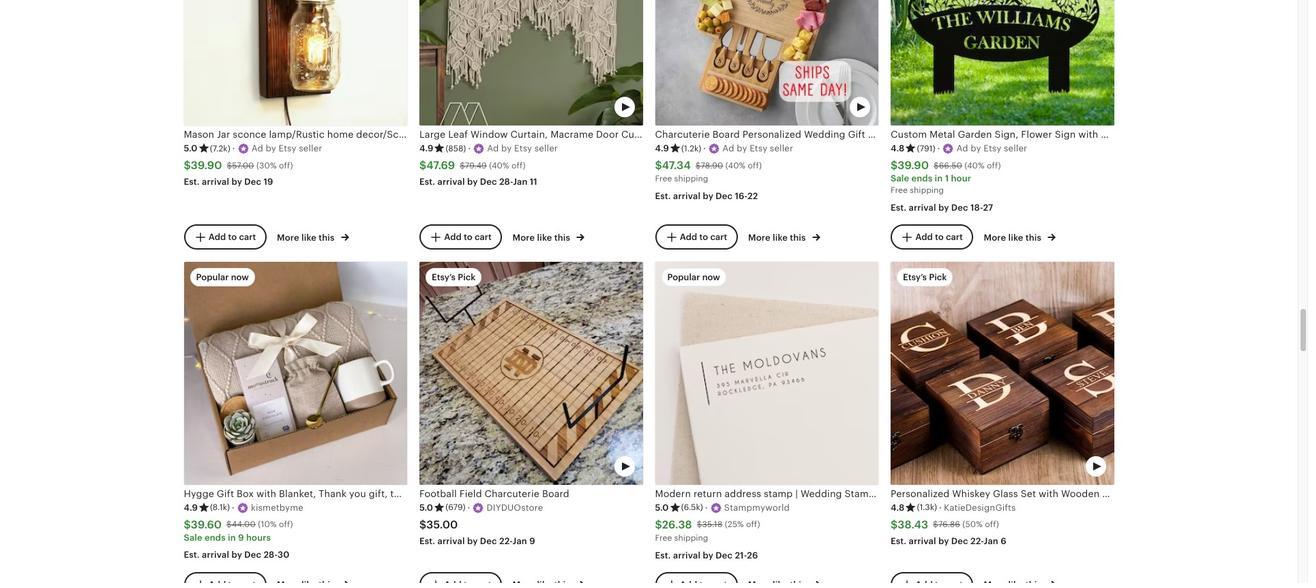 Task type: vqa. For each thing, say whether or not it's contained in the screenshot.
y within a d b y Etsy seller $ 175.71 $ 195.23 (10% off) FREE shipping
no



Task type: locate. For each thing, give the bounding box(es) containing it.
4 more like this from the left
[[984, 232, 1044, 243]]

add to cart
[[209, 232, 256, 242], [444, 232, 492, 242], [680, 232, 727, 242], [916, 232, 963, 242]]

22- down (50%
[[971, 536, 984, 547]]

1 horizontal spatial 4.9
[[420, 143, 433, 153]]

dec down hours
[[244, 550, 261, 560]]

0 horizontal spatial popular
[[196, 272, 229, 282]]

1 vertical spatial ends
[[205, 533, 226, 543]]

in
[[935, 174, 943, 184], [228, 533, 236, 543]]

2 etsy's pick from the left
[[903, 272, 947, 282]]

1 horizontal spatial popular now
[[667, 272, 720, 282]]

4.8 left (791)
[[891, 143, 905, 153]]

2 like from the left
[[537, 232, 552, 243]]

by down $ 26.38 $ 35.18 (25% off) free shipping
[[703, 550, 714, 561]]

1 pick from the left
[[458, 272, 476, 282]]

in inside $ 39.60 $ 44.00 (10% off) sale ends in 9 hours est. arrival by dec 28-30
[[228, 533, 236, 543]]

1 to from the left
[[228, 232, 237, 242]]

add to cart button down est. arrival by dec 18-27
[[891, 224, 973, 249]]

free for 26.38
[[655, 534, 672, 543]]

1 horizontal spatial in
[[935, 174, 943, 184]]

dec inside '$ 35.00 est. arrival by dec 22-jan 9'
[[480, 536, 497, 547]]

ends
[[912, 174, 933, 184], [205, 533, 226, 543]]

0 horizontal spatial now
[[231, 272, 249, 282]]

· right (8.1k)
[[232, 502, 235, 513]]

more like this for free shipping
[[984, 232, 1044, 243]]

0 vertical spatial shipping
[[674, 174, 708, 184]]

off)
[[279, 161, 293, 170], [512, 161, 526, 170], [748, 161, 762, 170], [987, 161, 1001, 170], [279, 520, 293, 530], [746, 520, 760, 530], [985, 520, 999, 530]]

$ left 79.49 at the left
[[420, 159, 427, 172]]

off) up "27"
[[987, 161, 1001, 170]]

arrival down 35.00
[[438, 536, 465, 547]]

0 horizontal spatial sale
[[184, 533, 202, 543]]

2 horizontal spatial (40%
[[965, 161, 985, 170]]

5.0 up '26.38'
[[655, 502, 669, 513]]

(1.3k)
[[917, 503, 937, 513]]

1 horizontal spatial ends
[[912, 174, 933, 184]]

22
[[748, 191, 758, 201]]

$ down football
[[420, 518, 427, 531]]

1 more like this link from the left
[[277, 230, 349, 244]]

2 popular from the left
[[667, 272, 700, 282]]

custom metal garden sign, flower sign with stakes, personalized garden decor, outdoor metal sign, housewarming gift, large garden sign art image
[[891, 0, 1114, 126]]

dec left 18-
[[952, 202, 968, 213]]

by down 76.86
[[939, 536, 949, 547]]

39.90 down (7.2k)
[[191, 159, 222, 172]]

0 horizontal spatial etsy's pick
[[432, 272, 476, 282]]

jan left 6
[[984, 536, 999, 547]]

1 like from the left
[[302, 232, 317, 243]]

· right "(1.3k)"
[[939, 502, 942, 513]]

2 to from the left
[[464, 232, 473, 242]]

1 more from the left
[[277, 232, 299, 243]]

1 vertical spatial in
[[228, 533, 236, 543]]

dec down "football field charcuterie board"
[[480, 536, 497, 547]]

28- left 11
[[499, 177, 513, 187]]

sale down 39.60
[[184, 533, 202, 543]]

2 vertical spatial free
[[655, 534, 672, 543]]

jan inside $ 47.69 $ 79.49 (40% off) est. arrival by dec 28-jan 11
[[513, 177, 528, 187]]

35.18
[[702, 520, 723, 530]]

1 add from the left
[[209, 232, 226, 242]]

to down $ 47.69 $ 79.49 (40% off) est. arrival by dec 28-jan 11
[[464, 232, 473, 242]]

in down 44.00
[[228, 533, 236, 543]]

0 horizontal spatial (40%
[[489, 161, 509, 170]]

to down est. arrival by dec 18-27
[[935, 232, 944, 242]]

0 horizontal spatial 9
[[238, 533, 244, 543]]

off) up 22
[[748, 161, 762, 170]]

0 horizontal spatial 22-
[[499, 536, 513, 547]]

(40% inside $ 39.90 $ 66.50 (40% off) sale ends in 1 hour free shipping
[[965, 161, 985, 170]]

product video element
[[420, 0, 643, 126], [655, 0, 879, 126], [420, 262, 643, 485], [891, 262, 1114, 485]]

4.9 up 47.69
[[420, 143, 433, 153]]

off) for $ 47.69 $ 79.49 (40% off) est. arrival by dec 28-jan 11
[[512, 161, 526, 170]]

(791)
[[917, 144, 936, 153]]

2 pick from the left
[[929, 272, 947, 282]]

1 39.90 from the left
[[191, 159, 222, 172]]

ends inside $ 39.90 $ 66.50 (40% off) sale ends in 1 hour free shipping
[[912, 174, 933, 184]]

off) right (25%
[[746, 520, 760, 530]]

· for (1.3k)
[[939, 502, 942, 513]]

4 add to cart button from the left
[[891, 224, 973, 249]]

1 vertical spatial 4.8
[[891, 502, 905, 513]]

(40% right 79.49 at the left
[[489, 161, 509, 170]]

ends for 39.90
[[912, 174, 933, 184]]

22- down the charcuterie
[[499, 536, 513, 547]]

by down $ 47.34 $ 78.90 (40% off) free shipping
[[703, 191, 714, 201]]

0 vertical spatial in
[[935, 174, 943, 184]]

1 horizontal spatial etsy's
[[903, 272, 927, 282]]

1 add to cart button from the left
[[184, 224, 266, 249]]

(8.1k)
[[210, 503, 230, 513]]

79.49
[[465, 161, 487, 170]]

(40%
[[489, 161, 509, 170], [726, 161, 746, 170], [965, 161, 985, 170]]

27
[[983, 202, 993, 213]]

5.0
[[184, 143, 198, 153], [420, 502, 433, 513], [655, 502, 669, 513]]

22- inside $ 38.43 $ 76.86 (50% off) est. arrival by dec 22-jan 6
[[971, 536, 984, 547]]

arrival down 47.34
[[673, 191, 701, 201]]

dec left 19
[[244, 177, 261, 187]]

· right (7.2k)
[[232, 143, 235, 153]]

arrival down (7.2k)
[[202, 177, 229, 187]]

jan inside $ 38.43 $ 76.86 (50% off) est. arrival by dec 22-jan 6
[[984, 536, 999, 547]]

2 etsy's from the left
[[903, 272, 927, 282]]

dec inside $ 39.60 $ 44.00 (10% off) sale ends in 9 hours est. arrival by dec 28-30
[[244, 550, 261, 560]]

0 horizontal spatial 39.90
[[191, 159, 222, 172]]

by inside $ 39.60 $ 44.00 (10% off) sale ends in 9 hours est. arrival by dec 28-30
[[232, 550, 242, 560]]

dec down 79.49 at the left
[[480, 177, 497, 187]]

more like this link
[[277, 230, 349, 244], [513, 230, 585, 244], [748, 230, 821, 244], [984, 230, 1056, 244]]

· right (679)
[[468, 502, 470, 513]]

1 horizontal spatial now
[[702, 272, 720, 282]]

· for (858)
[[468, 143, 471, 153]]

more like this for dec 19
[[277, 232, 337, 243]]

1 horizontal spatial sale
[[891, 174, 909, 184]]

hygge gift box with blanket, thank you gift, thank you gift for friend, thank you gift box, thank you gift mentor, teacher, coworker image
[[184, 262, 407, 485]]

more
[[277, 232, 299, 243], [513, 232, 535, 243], [748, 232, 771, 243], [984, 232, 1006, 243]]

1 (40% from the left
[[489, 161, 509, 170]]

more for dec 19
[[277, 232, 299, 243]]

(40% inside $ 47.69 $ 79.49 (40% off) est. arrival by dec 28-jan 11
[[489, 161, 509, 170]]

2 now from the left
[[702, 272, 720, 282]]

etsy's
[[432, 272, 456, 282], [903, 272, 927, 282]]

free inside $ 26.38 $ 35.18 (25% off) free shipping
[[655, 534, 672, 543]]

5.0 down football
[[420, 502, 433, 513]]

4.9 up 47.34
[[655, 143, 669, 153]]

4 like from the left
[[1009, 232, 1024, 243]]

off) for $ 39.90 $ 57.00 (30% off) est. arrival by dec 19
[[279, 161, 293, 170]]

arrival inside '$ 35.00 est. arrival by dec 22-jan 9'
[[438, 536, 465, 547]]

in left 1
[[935, 174, 943, 184]]

2 horizontal spatial 4.9
[[655, 143, 669, 153]]

2 add from the left
[[444, 232, 462, 242]]

4.8 for 38.43
[[891, 502, 905, 513]]

· for (679)
[[468, 502, 470, 513]]

cart down $ 47.69 $ 79.49 (40% off) est. arrival by dec 28-jan 11
[[475, 232, 492, 242]]

like
[[302, 232, 317, 243], [537, 232, 552, 243], [773, 232, 788, 243], [1009, 232, 1024, 243]]

0 vertical spatial sale
[[891, 174, 909, 184]]

ends inside $ 39.60 $ 44.00 (10% off) sale ends in 9 hours est. arrival by dec 28-30
[[205, 533, 226, 543]]

3 (40% from the left
[[965, 161, 985, 170]]

off) inside $ 39.90 $ 57.00 (30% off) est. arrival by dec 19
[[279, 161, 293, 170]]

add to cart button for free shipping
[[891, 224, 973, 249]]

2 cart from the left
[[475, 232, 492, 242]]

off) inside $ 47.69 $ 79.49 (40% off) est. arrival by dec 28-jan 11
[[512, 161, 526, 170]]

16-
[[735, 191, 748, 201]]

cart down est. arrival by dec 18-27
[[946, 232, 963, 242]]

shipping up est. arrival by dec 18-27
[[910, 186, 944, 195]]

2 4.8 from the top
[[891, 502, 905, 513]]

(679)
[[446, 503, 466, 513]]

0 vertical spatial 4.8
[[891, 143, 905, 153]]

hours
[[246, 533, 271, 543]]

(30%
[[256, 161, 277, 170]]

2 22- from the left
[[971, 536, 984, 547]]

2 more like this from the left
[[513, 232, 573, 243]]

4 to from the left
[[935, 232, 944, 242]]

$ 47.69 $ 79.49 (40% off) est. arrival by dec 28-jan 11
[[420, 159, 538, 187]]

·
[[232, 143, 235, 153], [468, 143, 471, 153], [704, 143, 706, 153], [938, 143, 940, 153], [232, 502, 235, 513], [468, 502, 470, 513], [705, 502, 708, 513], [939, 502, 942, 513]]

by down 1
[[939, 202, 949, 213]]

off) inside $ 39.90 $ 66.50 (40% off) sale ends in 1 hour free shipping
[[987, 161, 1001, 170]]

free down '26.38'
[[655, 534, 672, 543]]

to
[[228, 232, 237, 242], [464, 232, 473, 242], [699, 232, 708, 242], [935, 232, 944, 242]]

popular for 26.38
[[667, 272, 700, 282]]

1 4.8 from the top
[[891, 143, 905, 153]]

arrival inside $ 47.69 $ 79.49 (40% off) est. arrival by dec 28-jan 11
[[438, 177, 465, 187]]

4 more from the left
[[984, 232, 1006, 243]]

1 horizontal spatial 39.90
[[898, 159, 929, 172]]

2 popular now from the left
[[667, 272, 720, 282]]

this for dec 28-jan 11
[[554, 232, 570, 243]]

sale for 39.60
[[184, 533, 202, 543]]

9
[[238, 533, 244, 543], [529, 536, 535, 547]]

1 22- from the left
[[499, 536, 513, 547]]

1 vertical spatial 28-
[[264, 550, 278, 560]]

ends down 39.60
[[205, 533, 226, 543]]

2 more like this link from the left
[[513, 230, 585, 244]]

football field charcuterie board
[[420, 489, 570, 499]]

shipping down 47.34
[[674, 174, 708, 184]]

$ left '66.50'
[[891, 159, 898, 172]]

2 more from the left
[[513, 232, 535, 243]]

(40% right 78.90
[[726, 161, 746, 170]]

38.43
[[898, 518, 928, 531]]

39.90 for $ 39.90 $ 66.50 (40% off) sale ends in 1 hour free shipping
[[898, 159, 929, 172]]

(858)
[[446, 144, 466, 153]]

0 horizontal spatial pick
[[458, 272, 476, 282]]

1 more like this from the left
[[277, 232, 337, 243]]

by down 79.49 at the left
[[467, 177, 478, 187]]

· right (858)
[[468, 143, 471, 153]]

arrival
[[202, 177, 229, 187], [438, 177, 465, 187], [673, 191, 701, 201], [909, 202, 936, 213], [438, 536, 465, 547], [909, 536, 936, 547], [202, 550, 229, 560], [673, 550, 701, 561]]

shipping
[[674, 174, 708, 184], [910, 186, 944, 195], [674, 534, 708, 543]]

arrival down 38.43
[[909, 536, 936, 547]]

free down 47.34
[[655, 174, 672, 184]]

add to cart down $ 39.90 $ 57.00 (30% off) est. arrival by dec 19
[[209, 232, 256, 242]]

more like this
[[277, 232, 337, 243], [513, 232, 573, 243], [748, 232, 808, 243], [984, 232, 1044, 243]]

free
[[655, 174, 672, 184], [891, 186, 908, 195], [655, 534, 672, 543]]

5.0 left (7.2k)
[[184, 143, 198, 153]]

39.90
[[191, 159, 222, 172], [898, 159, 929, 172]]

charcuterie board personalized wedding gift for couples christmas gifts for mom anniversary gifts housewarming gift for the home decor image
[[655, 0, 879, 126]]

1 vertical spatial free
[[891, 186, 908, 195]]

product video element for 38.43
[[891, 262, 1114, 485]]

2 vertical spatial shipping
[[674, 534, 708, 543]]

by inside '$ 35.00 est. arrival by dec 22-jan 9'
[[467, 536, 478, 547]]

0 horizontal spatial 5.0
[[184, 143, 198, 153]]

etsy's for 38.43
[[903, 272, 927, 282]]

cart
[[239, 232, 256, 242], [475, 232, 492, 242], [710, 232, 727, 242], [946, 232, 963, 242]]

ends for 39.60
[[205, 533, 226, 543]]

4.9
[[420, 143, 433, 153], [655, 143, 669, 153], [184, 502, 198, 513]]

1 popular now from the left
[[196, 272, 249, 282]]

1 horizontal spatial popular
[[667, 272, 700, 282]]

2 (40% from the left
[[726, 161, 746, 170]]

1 cart from the left
[[239, 232, 256, 242]]

2 add to cart button from the left
[[420, 224, 502, 249]]

39.90 for $ 39.90 $ 57.00 (30% off) est. arrival by dec 19
[[191, 159, 222, 172]]

4 cart from the left
[[946, 232, 963, 242]]

1 vertical spatial sale
[[184, 533, 202, 543]]

add to cart button down est. arrival by dec 16-22
[[655, 224, 738, 249]]

add to cart down $ 47.69 $ 79.49 (40% off) est. arrival by dec 28-jan 11
[[444, 232, 492, 242]]

28- down hours
[[264, 550, 278, 560]]

jan left 11
[[513, 177, 528, 187]]

popular for 39.60
[[196, 272, 229, 282]]

by inside $ 47.69 $ 79.49 (40% off) est. arrival by dec 28-jan 11
[[467, 177, 478, 187]]

add for free shipping
[[916, 232, 933, 242]]

popular now for 39.60
[[196, 272, 249, 282]]

1 add to cart from the left
[[209, 232, 256, 242]]

now for 39.60
[[231, 272, 249, 282]]

19
[[264, 177, 273, 187]]

more like this link for free shipping
[[984, 230, 1056, 244]]

est.
[[184, 177, 200, 187], [420, 177, 435, 187], [655, 191, 671, 201], [891, 202, 907, 213], [420, 536, 435, 547], [891, 536, 907, 547], [184, 550, 200, 560], [655, 550, 671, 561]]

shipping inside $ 47.34 $ 78.90 (40% off) free shipping
[[674, 174, 708, 184]]

in inside $ 39.90 $ 66.50 (40% off) sale ends in 1 hour free shipping
[[935, 174, 943, 184]]

large leaf window curtain, macrame door curtain, boho wall hanging, modern macrame curtain, curtain valance, new home, housewarming gift c02 image
[[420, 0, 643, 126]]

by down 57.00 at the left of page
[[232, 177, 242, 187]]

4 this from the left
[[1026, 232, 1042, 243]]

0 vertical spatial free
[[655, 174, 672, 184]]

off) for $ 47.34 $ 78.90 (40% off) free shipping
[[748, 161, 762, 170]]

board
[[542, 489, 570, 499]]

now
[[231, 272, 249, 282], [702, 272, 720, 282]]

popular
[[196, 272, 229, 282], [667, 272, 700, 282]]

add to cart button down $ 47.69 $ 79.49 (40% off) est. arrival by dec 28-jan 11
[[420, 224, 502, 249]]

1 horizontal spatial (40%
[[726, 161, 746, 170]]

like for free shipping
[[1009, 232, 1024, 243]]

(40% inside $ 47.34 $ 78.90 (40% off) free shipping
[[726, 161, 746, 170]]

this
[[319, 232, 335, 243], [554, 232, 570, 243], [790, 232, 806, 243], [1026, 232, 1042, 243]]

1 popular from the left
[[196, 272, 229, 282]]

add to cart down est. arrival by dec 18-27
[[916, 232, 963, 242]]

22-
[[499, 536, 513, 547], [971, 536, 984, 547]]

18-
[[971, 202, 983, 213]]

11
[[530, 177, 538, 187]]

9 down 44.00
[[238, 533, 244, 543]]

(50%
[[963, 520, 983, 530]]

(25%
[[725, 520, 744, 530]]

add to cart button
[[184, 224, 266, 249], [420, 224, 502, 249], [655, 224, 738, 249], [891, 224, 973, 249]]

1 horizontal spatial pick
[[929, 272, 947, 282]]

4 more like this link from the left
[[984, 230, 1056, 244]]

popular now
[[196, 272, 249, 282], [667, 272, 720, 282]]

0 horizontal spatial 28-
[[264, 550, 278, 560]]

arrival down 47.69
[[438, 177, 465, 187]]

1 horizontal spatial 9
[[529, 536, 535, 547]]

jan
[[513, 177, 528, 187], [513, 536, 527, 547], [984, 536, 999, 547]]

off) right 79.49 at the left
[[512, 161, 526, 170]]

by down field
[[467, 536, 478, 547]]

to down est. arrival by dec 16-22
[[699, 232, 708, 242]]

0 horizontal spatial ends
[[205, 533, 226, 543]]

add for dec 28-jan 11
[[444, 232, 462, 242]]

free up est. arrival by dec 18-27
[[891, 186, 908, 195]]

dec left 16-
[[716, 191, 733, 201]]

cart down $ 39.90 $ 57.00 (30% off) est. arrival by dec 19
[[239, 232, 256, 242]]

· right (791)
[[938, 143, 940, 153]]

$ left 35.18
[[655, 518, 662, 531]]

0 vertical spatial ends
[[912, 174, 933, 184]]

off) inside $ 26.38 $ 35.18 (25% off) free shipping
[[746, 520, 760, 530]]

sale left 1
[[891, 174, 909, 184]]

dec
[[244, 177, 261, 187], [480, 177, 497, 187], [716, 191, 733, 201], [952, 202, 968, 213], [480, 536, 497, 547], [952, 536, 968, 547], [244, 550, 261, 560], [716, 550, 733, 561]]

etsy's pick
[[432, 272, 476, 282], [903, 272, 947, 282]]

free inside $ 47.34 $ 78.90 (40% off) free shipping
[[655, 174, 672, 184]]

sale
[[891, 174, 909, 184], [184, 533, 202, 543]]

3 cart from the left
[[710, 232, 727, 242]]

5.0 for 35.00
[[420, 502, 433, 513]]

0 horizontal spatial etsy's
[[432, 272, 456, 282]]

$ down "(1.2k)"
[[696, 161, 701, 170]]

1 etsy's pick from the left
[[432, 272, 476, 282]]

add for dec 19
[[209, 232, 226, 242]]

shipping for 47.34
[[674, 174, 708, 184]]

off) inside $ 39.60 $ 44.00 (10% off) sale ends in 9 hours est. arrival by dec 28-30
[[279, 520, 293, 530]]

39.90 inside $ 39.90 $ 66.50 (40% off) sale ends in 1 hour free shipping
[[898, 159, 929, 172]]

ends left 1
[[912, 174, 933, 184]]

add
[[209, 232, 226, 242], [444, 232, 462, 242], [680, 232, 697, 242], [916, 232, 933, 242]]

$ down (791)
[[934, 161, 939, 170]]

1 now from the left
[[231, 272, 249, 282]]

sale inside $ 39.90 $ 66.50 (40% off) sale ends in 1 hour free shipping
[[891, 174, 909, 184]]

off) right (50%
[[985, 520, 999, 530]]

off) right (10%
[[279, 520, 293, 530]]

shipping inside $ 39.90 $ 66.50 (40% off) sale ends in 1 hour free shipping
[[910, 186, 944, 195]]

4.8
[[891, 143, 905, 153], [891, 502, 905, 513]]

1 etsy's from the left
[[432, 272, 456, 282]]

(40% up the hour
[[965, 161, 985, 170]]

etsy's pick for 35.00
[[432, 272, 476, 282]]

pick for 38.43
[[929, 272, 947, 282]]

jan for 47.69
[[513, 177, 528, 187]]

dec inside $ 39.90 $ 57.00 (30% off) est. arrival by dec 19
[[244, 177, 261, 187]]

shipping down '26.38'
[[674, 534, 708, 543]]

4.9 for 47.34
[[655, 143, 669, 153]]

arrival down 39.60
[[202, 550, 229, 560]]

1 vertical spatial shipping
[[910, 186, 944, 195]]

1 horizontal spatial 22-
[[971, 536, 984, 547]]

0 horizontal spatial in
[[228, 533, 236, 543]]

(40% for 47.69
[[489, 161, 509, 170]]

2 this from the left
[[554, 232, 570, 243]]

3 add to cart from the left
[[680, 232, 727, 242]]

3 more like this from the left
[[748, 232, 808, 243]]

4.9 up 39.60
[[184, 502, 198, 513]]

0 horizontal spatial 4.9
[[184, 502, 198, 513]]

9 inside '$ 35.00 est. arrival by dec 22-jan 9'
[[529, 536, 535, 547]]

dec inside $ 38.43 $ 76.86 (50% off) est. arrival by dec 22-jan 6
[[952, 536, 968, 547]]

· for (6.5k)
[[705, 502, 708, 513]]

add to cart down est. arrival by dec 16-22
[[680, 232, 727, 242]]

jan for 38.43
[[984, 536, 999, 547]]

39.90 down (791)
[[898, 159, 929, 172]]

jan down the charcuterie
[[513, 536, 527, 547]]

$
[[184, 159, 191, 172], [420, 159, 427, 172], [655, 159, 662, 172], [891, 159, 898, 172], [227, 161, 232, 170], [460, 161, 465, 170], [696, 161, 701, 170], [934, 161, 939, 170], [184, 518, 191, 531], [420, 518, 427, 531], [655, 518, 662, 531], [891, 518, 898, 531], [227, 520, 232, 530], [697, 520, 702, 530], [933, 520, 938, 530]]

pick
[[458, 272, 476, 282], [929, 272, 947, 282]]

9 down the charcuterie
[[529, 536, 535, 547]]

off) inside $ 47.34 $ 78.90 (40% off) free shipping
[[748, 161, 762, 170]]

to for free shipping
[[935, 232, 944, 242]]

more for dec 28-jan 11
[[513, 232, 535, 243]]

1 horizontal spatial 5.0
[[420, 502, 433, 513]]

28-
[[499, 177, 513, 187], [264, 550, 278, 560]]

dec inside $ 47.69 $ 79.49 (40% off) est. arrival by dec 28-jan 11
[[480, 177, 497, 187]]

arrival down $ 39.90 $ 66.50 (40% off) sale ends in 1 hour free shipping
[[909, 202, 936, 213]]

sale inside $ 39.60 $ 44.00 (10% off) sale ends in 9 hours est. arrival by dec 28-30
[[184, 533, 202, 543]]

0 vertical spatial 28-
[[499, 177, 513, 187]]

2 add to cart from the left
[[444, 232, 492, 242]]

4.8 up 38.43
[[891, 502, 905, 513]]

2 39.90 from the left
[[898, 159, 929, 172]]

0 horizontal spatial popular now
[[196, 272, 249, 282]]

1 this from the left
[[319, 232, 335, 243]]

mason jar sconce lamp/rustic home decor/sconce lamp/industrial lamp/steampunk light/housewarming gift/gift for men/bedside lamp/rustic decor image
[[184, 0, 407, 126]]

shipping inside $ 26.38 $ 35.18 (25% off) free shipping
[[674, 534, 708, 543]]

add to cart button down $ 39.90 $ 57.00 (30% off) est. arrival by dec 19
[[184, 224, 266, 249]]

2 horizontal spatial 5.0
[[655, 502, 669, 513]]

1 horizontal spatial etsy's pick
[[903, 272, 947, 282]]

39.90 inside $ 39.90 $ 57.00 (30% off) est. arrival by dec 19
[[191, 159, 222, 172]]

off) inside $ 38.43 $ 76.86 (50% off) est. arrival by dec 22-jan 6
[[985, 520, 999, 530]]

9 inside $ 39.60 $ 44.00 (10% off) sale ends in 9 hours est. arrival by dec 28-30
[[238, 533, 244, 543]]

arrival down '26.38'
[[673, 550, 701, 561]]

44.00
[[232, 520, 256, 530]]

off) right "(30%"
[[279, 161, 293, 170]]

popular now for 26.38
[[667, 272, 720, 282]]

cart down est. arrival by dec 16-22
[[710, 232, 727, 242]]

4 add to cart from the left
[[916, 232, 963, 242]]

6
[[1001, 536, 1007, 547]]

$ 47.34 $ 78.90 (40% off) free shipping
[[655, 159, 762, 184]]

4 add from the left
[[916, 232, 933, 242]]

3 like from the left
[[773, 232, 788, 243]]

· right "(1.2k)"
[[704, 143, 706, 153]]

1 horizontal spatial 28-
[[499, 177, 513, 187]]

by
[[232, 177, 242, 187], [467, 177, 478, 187], [703, 191, 714, 201], [939, 202, 949, 213], [467, 536, 478, 547], [939, 536, 949, 547], [232, 550, 242, 560], [703, 550, 714, 561]]

to down $ 39.90 $ 57.00 (30% off) est. arrival by dec 19
[[228, 232, 237, 242]]

21-
[[735, 550, 747, 561]]



Task type: describe. For each thing, give the bounding box(es) containing it.
more like this link for dec 28-jan 11
[[513, 230, 585, 244]]

est. inside '$ 35.00 est. arrival by dec 22-jan 9'
[[420, 536, 435, 547]]

4.8 for 39.90
[[891, 143, 905, 153]]

22- inside '$ 35.00 est. arrival by dec 22-jan 9'
[[499, 536, 513, 547]]

charcuterie
[[485, 489, 540, 499]]

est. inside $ 38.43 $ 76.86 (50% off) est. arrival by dec 22-jan 6
[[891, 536, 907, 547]]

free inside $ 39.90 $ 66.50 (40% off) sale ends in 1 hour free shipping
[[891, 186, 908, 195]]

by inside $ 38.43 $ 76.86 (50% off) est. arrival by dec 22-jan 6
[[939, 536, 949, 547]]

$ 35.00 est. arrival by dec 22-jan 9
[[420, 518, 535, 547]]

26
[[747, 550, 758, 561]]

dec left 21-
[[716, 550, 733, 561]]

off) for $ 38.43 $ 76.86 (50% off) est. arrival by dec 22-jan 6
[[985, 520, 999, 530]]

(7.2k)
[[210, 144, 230, 153]]

4.9 for 39.60
[[184, 502, 198, 513]]

57.00
[[232, 161, 254, 170]]

3 more like this link from the left
[[748, 230, 821, 244]]

4.9 for 47.69
[[420, 143, 433, 153]]

arrival inside $ 39.60 $ 44.00 (10% off) sale ends in 9 hours est. arrival by dec 28-30
[[202, 550, 229, 560]]

more like this link for dec 19
[[277, 230, 349, 244]]

$ 38.43 $ 76.86 (50% off) est. arrival by dec 22-jan 6
[[891, 518, 1007, 547]]

more like this for dec 28-jan 11
[[513, 232, 573, 243]]

3 add from the left
[[680, 232, 697, 242]]

etsy's pick for 38.43
[[903, 272, 947, 282]]

(10%
[[258, 520, 277, 530]]

pick for 35.00
[[458, 272, 476, 282]]

arrival inside $ 39.90 $ 57.00 (30% off) est. arrival by dec 19
[[202, 177, 229, 187]]

add to cart for dec 28-jan 11
[[444, 232, 492, 242]]

(1.2k)
[[681, 144, 701, 153]]

this for dec 19
[[319, 232, 335, 243]]

$ 39.90 $ 66.50 (40% off) sale ends in 1 hour free shipping
[[891, 159, 1001, 195]]

est. arrival by dec 18-27
[[891, 202, 993, 213]]

76.86
[[938, 520, 960, 530]]

add to cart button for dec 28-jan 11
[[420, 224, 502, 249]]

5.0 for 39.90
[[184, 143, 198, 153]]

this for free shipping
[[1026, 232, 1042, 243]]

$ inside '$ 35.00 est. arrival by dec 22-jan 9'
[[420, 518, 427, 531]]

$ down (858)
[[460, 161, 465, 170]]

$ 26.38 $ 35.18 (25% off) free shipping
[[655, 518, 760, 543]]

by inside $ 39.90 $ 57.00 (30% off) est. arrival by dec 19
[[232, 177, 242, 187]]

shipping for 26.38
[[674, 534, 708, 543]]

est. inside $ 39.90 $ 57.00 (30% off) est. arrival by dec 19
[[184, 177, 200, 187]]

to for dec 19
[[228, 232, 237, 242]]

cart for dec 28-jan 11
[[475, 232, 492, 242]]

78.90
[[701, 161, 723, 170]]

free for 47.34
[[655, 174, 672, 184]]

3 this from the left
[[790, 232, 806, 243]]

$ 39.90 $ 57.00 (30% off) est. arrival by dec 19
[[184, 159, 293, 187]]

product video element for 47.34
[[655, 0, 879, 126]]

football
[[420, 489, 457, 499]]

(6.5k)
[[681, 503, 703, 513]]

47.69
[[427, 159, 455, 172]]

35.00
[[427, 518, 458, 531]]

like for dec 19
[[302, 232, 317, 243]]

est. arrival by dec 16-22
[[655, 191, 758, 201]]

in for 39.90
[[935, 174, 943, 184]]

· for (8.1k)
[[232, 502, 235, 513]]

off) for $ 39.90 $ 66.50 (40% off) sale ends in 1 hour free shipping
[[987, 161, 1001, 170]]

arrival inside $ 38.43 $ 76.86 (50% off) est. arrival by dec 22-jan 6
[[909, 536, 936, 547]]

off) for $ 26.38 $ 35.18 (25% off) free shipping
[[746, 520, 760, 530]]

3 add to cart button from the left
[[655, 224, 738, 249]]

cart for dec 19
[[239, 232, 256, 242]]

26.38
[[662, 518, 692, 531]]

football field charcuterie board image
[[420, 262, 643, 485]]

(40% for 47.34
[[726, 161, 746, 170]]

$ left 78.90
[[655, 159, 662, 172]]

$ down (6.5k)
[[697, 520, 702, 530]]

· for (7.2k)
[[232, 143, 235, 153]]

now for 26.38
[[702, 272, 720, 282]]

(40% for 39.90
[[965, 161, 985, 170]]

add to cart for dec 19
[[209, 232, 256, 242]]

modern return address stamp | wedding stamp | save the date | self ink stamper | wood handle | housewarming gift | family stamp | minimal image
[[655, 262, 879, 485]]

28- inside $ 47.69 $ 79.49 (40% off) est. arrival by dec 28-jan 11
[[499, 177, 513, 187]]

jan inside '$ 35.00 est. arrival by dec 22-jan 9'
[[513, 536, 527, 547]]

1
[[945, 174, 949, 184]]

like for dec 28-jan 11
[[537, 232, 552, 243]]

field
[[460, 489, 482, 499]]

est. arrival by dec 21-26
[[655, 550, 758, 561]]

add to cart button for dec 19
[[184, 224, 266, 249]]

$ down (8.1k)
[[227, 520, 232, 530]]

$ left 76.86
[[891, 518, 898, 531]]

add to cart for free shipping
[[916, 232, 963, 242]]

product video element for 47.69
[[420, 0, 643, 126]]

$ left 57.00 at the left of page
[[184, 159, 191, 172]]

more for free shipping
[[984, 232, 1006, 243]]

3 more from the left
[[748, 232, 771, 243]]

$ 39.60 $ 44.00 (10% off) sale ends in 9 hours est. arrival by dec 28-30
[[184, 518, 293, 560]]

in for 39.60
[[228, 533, 236, 543]]

$ down (7.2k)
[[227, 161, 232, 170]]

30
[[278, 550, 290, 560]]

est. inside $ 47.69 $ 79.49 (40% off) est. arrival by dec 28-jan 11
[[420, 177, 435, 187]]

etsy's for 35.00
[[432, 272, 456, 282]]

hour
[[951, 174, 971, 184]]

est. inside $ 39.60 $ 44.00 (10% off) sale ends in 9 hours est. arrival by dec 28-30
[[184, 550, 200, 560]]

· for (791)
[[938, 143, 940, 153]]

sale for 39.90
[[891, 174, 909, 184]]

$ down "(1.3k)"
[[933, 520, 938, 530]]

39.60
[[191, 518, 222, 531]]

66.50
[[939, 161, 962, 170]]

28- inside $ 39.60 $ 44.00 (10% off) sale ends in 9 hours est. arrival by dec 28-30
[[264, 550, 278, 560]]

47.34
[[662, 159, 691, 172]]

personalized whiskey glass set with wooden box, groomsmen gift, best man gift, groomsman proposal, boyfriend gift, gifts for men image
[[891, 262, 1114, 485]]

$ left 44.00
[[184, 518, 191, 531]]

to for dec 28-jan 11
[[464, 232, 473, 242]]

3 to from the left
[[699, 232, 708, 242]]

off) for $ 39.60 $ 44.00 (10% off) sale ends in 9 hours est. arrival by dec 28-30
[[279, 520, 293, 530]]

cart for free shipping
[[946, 232, 963, 242]]

· for (1.2k)
[[704, 143, 706, 153]]



